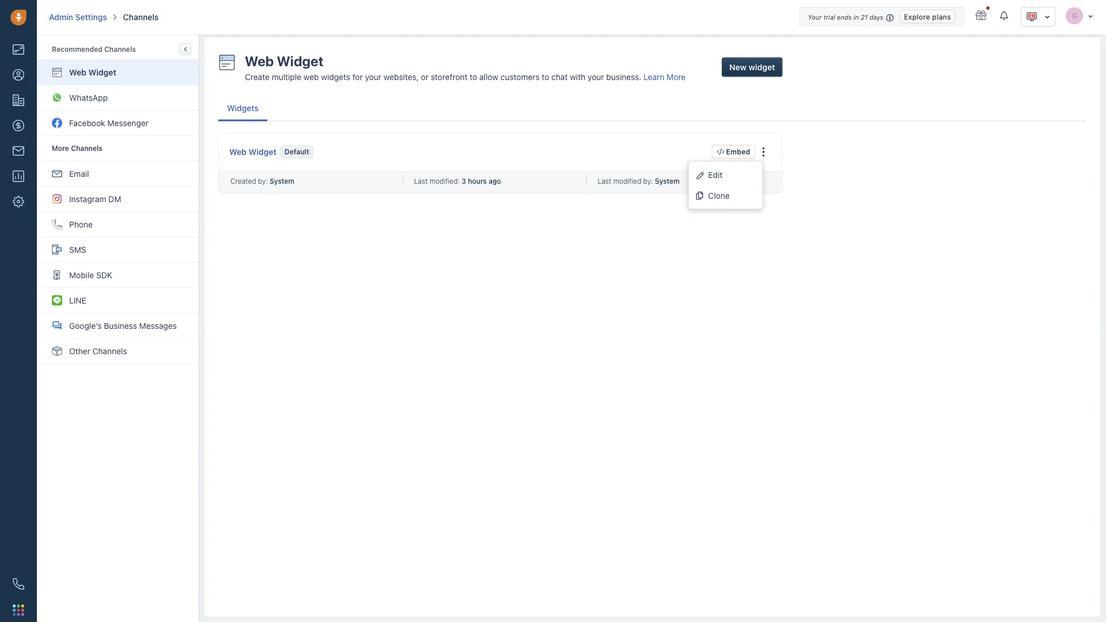 Task type: describe. For each thing, give the bounding box(es) containing it.
messages
[[139, 321, 177, 330]]

phone link
[[37, 212, 199, 237]]

1 to from the left
[[470, 72, 477, 82]]

system for last modified by: system
[[655, 177, 680, 185]]

facebook messenger link
[[37, 111, 199, 136]]

in
[[854, 14, 859, 21]]

explore plans button
[[900, 10, 955, 24]]

mobile sdk
[[69, 270, 112, 280]]

widgets
[[321, 72, 350, 82]]

1 horizontal spatial widget
[[249, 147, 276, 156]]

angle left image
[[184, 45, 187, 53]]

widgets link
[[218, 97, 267, 120]]

clone
[[708, 191, 730, 200]]

2 your from the left
[[588, 72, 604, 82]]

google's
[[69, 321, 102, 330]]

other channels link
[[37, 339, 199, 364]]

by:
[[643, 177, 653, 185]]

0 horizontal spatial widget
[[88, 68, 116, 77]]

for
[[352, 72, 363, 82]]

0 horizontal spatial web widget link
[[37, 60, 199, 85]]

facebook messenger
[[69, 118, 149, 128]]

line
[[69, 296, 86, 305]]

channels for recommended channels
[[104, 45, 136, 53]]

bell regular image
[[1000, 10, 1009, 21]]

ic_info_icon image
[[886, 13, 894, 22]]

1 vertical spatial web widget link
[[229, 145, 276, 159]]

admin
[[49, 12, 73, 22]]

phone
[[69, 219, 93, 229]]

admin settings
[[49, 12, 107, 22]]

1 your from the left
[[365, 72, 381, 82]]

plans
[[932, 13, 951, 21]]

days
[[869, 14, 883, 21]]

channels for other channels
[[92, 346, 127, 356]]

more
[[667, 72, 686, 82]]

created
[[230, 177, 256, 185]]

web widget down recommended channels
[[69, 68, 116, 77]]

web
[[303, 72, 319, 82]]

widget
[[749, 62, 775, 72]]

or
[[421, 72, 429, 82]]

last modified: 3 hours ago
[[414, 177, 501, 185]]

google's business messages link
[[37, 313, 199, 339]]

web widget up by
[[229, 147, 276, 156]]

ic_copy image
[[694, 190, 706, 201]]

create multiple web widgets for your websites, or storefront to allow customers to chat with your business. learn more
[[245, 72, 686, 82]]

mobile
[[69, 270, 94, 280]]

whatsapp
[[69, 93, 108, 102]]

0 vertical spatial channels
[[123, 12, 159, 22]]

instagram dm link
[[37, 187, 199, 212]]

hours
[[468, 177, 487, 185]]

explore
[[904, 13, 930, 21]]

modified
[[613, 177, 641, 185]]

:
[[266, 177, 268, 185]]

by
[[258, 177, 266, 185]]

trial
[[824, 14, 835, 21]]



Task type: locate. For each thing, give the bounding box(es) containing it.
storefront
[[431, 72, 468, 82]]

facebook
[[69, 118, 105, 128]]

websites,
[[384, 72, 419, 82]]

0 horizontal spatial your
[[365, 72, 381, 82]]

create
[[245, 72, 270, 82]]

0 vertical spatial web widget link
[[37, 60, 199, 85]]

0 horizontal spatial last
[[414, 177, 428, 185]]

last for last modified by: system
[[598, 177, 611, 185]]

new
[[729, 62, 747, 72]]

1 last from the left
[[414, 177, 428, 185]]

last for last modified: 3 hours ago
[[414, 177, 428, 185]]

your right with
[[588, 72, 604, 82]]

web widget link
[[37, 60, 199, 85], [229, 145, 276, 159]]

admin settings link
[[49, 12, 107, 23]]

instagram dm
[[69, 194, 121, 204]]

edit
[[708, 170, 723, 180]]

sms link
[[37, 237, 199, 263]]

ic_arrow_down image
[[1044, 13, 1050, 21]]

whatsapp link
[[37, 85, 199, 111]]

your right for
[[365, 72, 381, 82]]

multiple
[[272, 72, 301, 82]]

sms
[[69, 245, 86, 254]]

2 to from the left
[[542, 72, 549, 82]]

widget down recommended channels
[[88, 68, 116, 77]]

to left chat at the top of the page
[[542, 72, 549, 82]]

google's business messages
[[69, 321, 177, 330]]

channels right recommended
[[104, 45, 136, 53]]

your
[[365, 72, 381, 82], [588, 72, 604, 82]]

to
[[470, 72, 477, 82], [542, 72, 549, 82]]

0 horizontal spatial to
[[470, 72, 477, 82]]

clone link
[[689, 185, 762, 206]]

your trial ends in 21 days
[[808, 14, 883, 21]]

created by : system
[[230, 177, 294, 185]]

edit link
[[689, 165, 762, 185]]

1 horizontal spatial to
[[542, 72, 549, 82]]

last
[[414, 177, 428, 185], [598, 177, 611, 185]]

menu
[[688, 161, 763, 210]]

2 system from the left
[[655, 177, 680, 185]]

line link
[[37, 288, 199, 313]]

freshworks switcher image
[[13, 604, 24, 616]]

last left modified at the right of page
[[598, 177, 611, 185]]

menu containing edit
[[688, 161, 763, 210]]

learn more link
[[644, 72, 686, 82]]

explore plans
[[904, 13, 951, 21]]

widgets
[[227, 103, 259, 113]]

1 horizontal spatial your
[[588, 72, 604, 82]]

default
[[285, 148, 309, 156]]

1 horizontal spatial last
[[598, 177, 611, 185]]

ago
[[489, 177, 501, 185]]

21
[[861, 14, 868, 21]]

learn
[[644, 72, 664, 82]]

last modified by: system
[[598, 177, 680, 185]]

with
[[570, 72, 585, 82]]

web
[[245, 53, 274, 69], [69, 68, 86, 77], [229, 147, 246, 156]]

customers
[[500, 72, 540, 82]]

system
[[270, 177, 294, 185], [655, 177, 680, 185]]

3
[[462, 177, 466, 185]]

to left allow on the left of the page
[[470, 72, 477, 82]]

other channels
[[69, 346, 127, 356]]

system right :
[[270, 177, 294, 185]]

messenger
[[107, 118, 149, 128]]

web widget
[[245, 53, 323, 69], [69, 68, 116, 77], [229, 147, 276, 156]]

business.
[[606, 72, 641, 82]]

phone element
[[7, 573, 30, 596]]

2 last from the left
[[598, 177, 611, 185]]

last left modified:
[[414, 177, 428, 185]]

embed button
[[712, 145, 756, 159]]

0 horizontal spatial system
[[270, 177, 294, 185]]

missing translation "unavailable" for locale "en-us" image
[[1026, 11, 1038, 22]]

channels
[[123, 12, 159, 22], [104, 45, 136, 53], [92, 346, 127, 356]]

recommended
[[52, 45, 102, 53]]

channels right the settings
[[123, 12, 159, 22]]

1 vertical spatial channels
[[104, 45, 136, 53]]

web widget link down recommended channels
[[37, 60, 199, 85]]

ends
[[837, 14, 852, 21]]

recommended channels
[[52, 45, 136, 53]]

web widget up multiple
[[245, 53, 323, 69]]

email
[[69, 169, 89, 178]]

1 horizontal spatial system
[[655, 177, 680, 185]]

email link
[[37, 161, 199, 187]]

settings
[[75, 12, 107, 22]]

dm
[[108, 194, 121, 204]]

widget up created by : system
[[249, 147, 276, 156]]

sdk
[[96, 270, 112, 280]]

widget up web
[[277, 53, 323, 69]]

instagram
[[69, 194, 106, 204]]

new widget link
[[722, 57, 783, 77]]

1 system from the left
[[270, 177, 294, 185]]

widget
[[277, 53, 323, 69], [88, 68, 116, 77], [249, 147, 276, 156]]

new widget
[[729, 62, 775, 72]]

web up 'created'
[[229, 147, 246, 156]]

business
[[104, 321, 137, 330]]

embed image
[[717, 148, 724, 155]]

channels down google's business messages link
[[92, 346, 127, 356]]

other
[[69, 346, 90, 356]]

system for created by : system
[[270, 177, 294, 185]]

your
[[808, 14, 822, 21]]

chat
[[551, 72, 568, 82]]

allow
[[479, 72, 498, 82]]

2 vertical spatial channels
[[92, 346, 127, 356]]

2 horizontal spatial widget
[[277, 53, 323, 69]]

phone image
[[13, 578, 24, 590]]

embed
[[726, 148, 750, 156]]

web down recommended
[[69, 68, 86, 77]]

web widget link up by
[[229, 145, 276, 159]]

ic_arrow_down image
[[1088, 13, 1093, 19]]

web up create
[[245, 53, 274, 69]]

1 horizontal spatial web widget link
[[229, 145, 276, 159]]

system right by:
[[655, 177, 680, 185]]

mobile sdk link
[[37, 263, 199, 288]]

modified:
[[430, 177, 460, 185]]



Task type: vqa. For each thing, say whether or not it's contained in the screenshot.
Learn
yes



